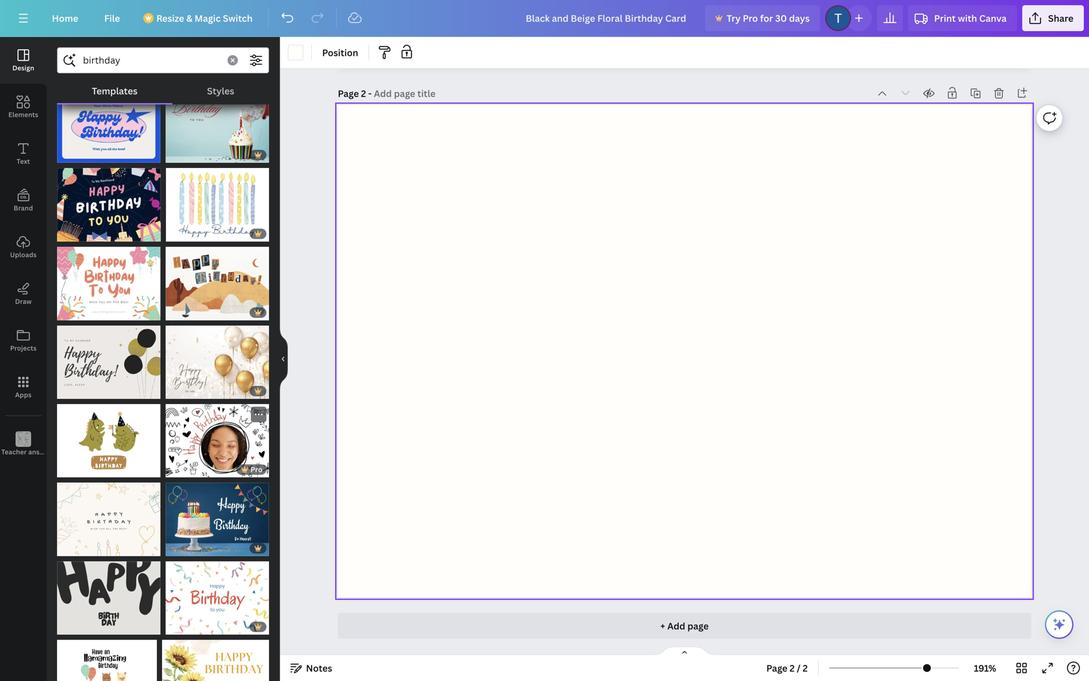 Task type: describe. For each thing, give the bounding box(es) containing it.
design button
[[0, 37, 47, 84]]

notes button
[[285, 658, 338, 679]]

blue minimalist happy birthday (card (landscape)) group
[[166, 475, 269, 556]]

projects button
[[0, 317, 47, 364]]

page
[[688, 620, 709, 632]]

blue traditional happy birthday greeting card image
[[166, 89, 269, 163]]

brand button
[[0, 177, 47, 224]]

30
[[776, 12, 787, 24]]

keys
[[53, 448, 67, 456]]

draw button
[[0, 271, 47, 317]]

Design title text field
[[516, 5, 701, 31]]

gray, black and gold sparkles balloons husband birthday card group
[[57, 318, 161, 399]]

2 horizontal spatial 2
[[803, 662, 808, 674]]

blue pastel watercolor happy birthday card image
[[166, 168, 269, 242]]

black beige typography happy birthday card group
[[57, 554, 161, 635]]

gray, black and gold sparkles balloons husband birthday card image
[[57, 325, 161, 399]]

Page title text field
[[374, 87, 437, 100]]

home link
[[42, 5, 89, 31]]

position
[[322, 46, 359, 59]]

red and white birthday greeting card image
[[166, 561, 269, 635]]

2 for -
[[361, 87, 366, 100]]

black beige typography happy birthday card image
[[57, 561, 161, 635]]

retro texture illustrated collage birthday card image
[[166, 247, 269, 320]]

text button
[[0, 130, 47, 177]]

apps button
[[0, 364, 47, 411]]

;
[[22, 449, 24, 456]]

teacher
[[1, 448, 27, 456]]

share button
[[1023, 5, 1085, 31]]

magic
[[195, 12, 221, 24]]

answer
[[28, 448, 51, 456]]

red and white birthday greeting card group
[[166, 554, 269, 635]]

teacher answer keys
[[1, 448, 67, 456]]

hide image
[[280, 328, 288, 390]]

apps
[[15, 391, 32, 399]]

white black red doodle photo happy birthday card group
[[166, 404, 269, 478]]

add
[[668, 620, 686, 632]]

beige illustrated greeting happy birthday card image
[[57, 483, 161, 556]]

yellow green floral watercolor illustration sunflower happy birthday greeting card image
[[162, 640, 269, 681]]

resize
[[156, 12, 184, 24]]

pro inside white black red doodle photo happy birthday card group
[[251, 465, 263, 474]]

show pages image
[[654, 646, 716, 657]]

resize & magic switch button
[[136, 5, 263, 31]]

page 2 / 2 button
[[762, 658, 814, 679]]

switch
[[223, 12, 253, 24]]

with
[[959, 12, 978, 24]]

blue pastel watercolor happy birthday card group
[[166, 160, 269, 242]]

yellow green floral watercolor illustration sunflower happy birthday greeting card group
[[162, 632, 269, 681]]

happy birthday best friend card image
[[57, 168, 161, 242]]

file button
[[94, 5, 131, 31]]

try pro for 30 days
[[727, 12, 810, 24]]

+
[[661, 620, 666, 632]]

happy birthday greeting card cute childish animals group
[[57, 396, 161, 478]]



Task type: vqa. For each thing, say whether or not it's contained in the screenshot.
Blue Pastel Watercolor Happy Birthday Card "image"
yes



Task type: locate. For each thing, give the bounding box(es) containing it.
notes
[[306, 662, 332, 674]]

happy birthday best friend card group
[[57, 160, 161, 242]]

+ add page
[[661, 620, 709, 632]]

2 for /
[[790, 662, 795, 674]]

brown funny cute llama pun birthday card group
[[57, 632, 157, 681]]

colorful creative happy birthday card image
[[57, 247, 161, 320]]

print
[[935, 12, 956, 24]]

try pro for 30 days button
[[706, 5, 821, 31]]

elements
[[8, 110, 38, 119]]

canva assistant image
[[1052, 617, 1068, 633]]

colorful creative happy birthday card group
[[57, 239, 161, 320]]

0 horizontal spatial pro
[[251, 465, 263, 474]]

191%
[[975, 662, 997, 674]]

blue and pink cute vintage happy birthday card image
[[57, 89, 161, 163]]

page 2 -
[[338, 87, 374, 100]]

white glossy happy birthday greeting card image
[[166, 325, 269, 399]]

position button
[[317, 42, 364, 63]]

try
[[727, 12, 741, 24]]

page
[[338, 87, 359, 100], [767, 662, 788, 674]]

2 left the -
[[361, 87, 366, 100]]

pro
[[743, 12, 759, 24], [251, 465, 263, 474]]

1 horizontal spatial pro
[[743, 12, 759, 24]]

white black red doodle photo happy birthday card image
[[166, 404, 269, 478]]

uploads
[[10, 250, 37, 259]]

brown funny cute llama pun birthday card image
[[57, 640, 157, 681]]

page inside button
[[767, 662, 788, 674]]

for
[[761, 12, 774, 24]]

2
[[361, 87, 366, 100], [790, 662, 795, 674], [803, 662, 808, 674]]

page left the /
[[767, 662, 788, 674]]

2 right the /
[[803, 662, 808, 674]]

retro texture illustrated collage birthday card group
[[166, 239, 269, 320]]

191% button
[[965, 658, 1007, 679]]

text
[[17, 157, 30, 166]]

&
[[186, 12, 193, 24]]

brand
[[14, 204, 33, 212]]

pro up the blue minimalist happy birthday (card (landscape)) group
[[251, 465, 263, 474]]

canva
[[980, 12, 1007, 24]]

Use 5+ words to describe... search field
[[83, 48, 220, 73]]

blue traditional happy birthday greeting card group
[[166, 89, 269, 163]]

design
[[12, 64, 34, 72]]

2 left the /
[[790, 662, 795, 674]]

share
[[1049, 12, 1074, 24]]

1 horizontal spatial 2
[[790, 662, 795, 674]]

pro left for
[[743, 12, 759, 24]]

print with canva button
[[909, 5, 1018, 31]]

-
[[369, 87, 372, 100]]

1 horizontal spatial page
[[767, 662, 788, 674]]

1 vertical spatial page
[[767, 662, 788, 674]]

page left the -
[[338, 87, 359, 100]]

+ add page button
[[338, 613, 1032, 639]]

templates
[[92, 85, 138, 97]]

templates button
[[57, 78, 172, 103]]

file
[[104, 12, 120, 24]]

styles button
[[172, 78, 269, 103]]

days
[[790, 12, 810, 24]]

draw
[[15, 297, 32, 306]]

0 horizontal spatial page
[[338, 87, 359, 100]]

resize & magic switch
[[156, 12, 253, 24]]

/
[[797, 662, 801, 674]]

styles
[[207, 85, 234, 97]]

blue and pink cute vintage happy birthday card group
[[57, 89, 161, 163]]

home
[[52, 12, 78, 24]]

page for page 2 -
[[338, 87, 359, 100]]

0 vertical spatial page
[[338, 87, 359, 100]]

page 2 / 2
[[767, 662, 808, 674]]

white glossy happy birthday greeting card group
[[166, 318, 269, 399]]

page for page 2 / 2
[[767, 662, 788, 674]]

#fffefb image
[[288, 45, 304, 60], [288, 45, 304, 60]]

side panel tab list
[[0, 37, 67, 468]]

main menu bar
[[0, 0, 1090, 37]]

elements button
[[0, 84, 47, 130]]

blue minimalist happy birthday (card (landscape)) image
[[166, 483, 269, 556]]

pro inside button
[[743, 12, 759, 24]]

happy birthday greeting card cute childish animals image
[[57, 404, 161, 478]]

uploads button
[[0, 224, 47, 271]]

0 horizontal spatial 2
[[361, 87, 366, 100]]

0 vertical spatial pro
[[743, 12, 759, 24]]

beige illustrated greeting happy birthday card group
[[57, 475, 161, 556]]

print with canva
[[935, 12, 1007, 24]]

projects
[[10, 344, 37, 353]]

1 vertical spatial pro
[[251, 465, 263, 474]]



